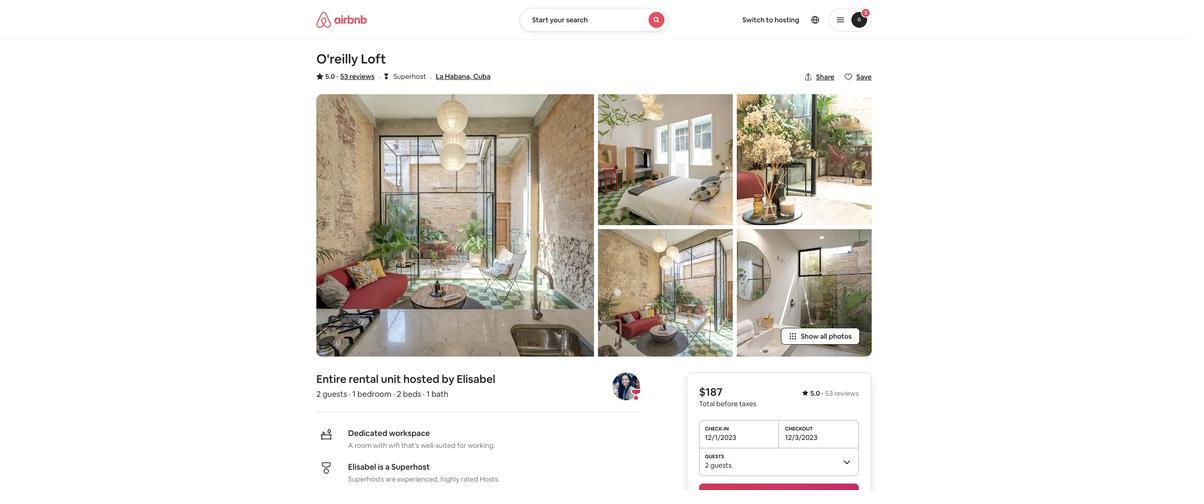 Task type: vqa. For each thing, say whether or not it's contained in the screenshot.
of within the the international federation of red cross and red crescent societies
no



Task type: describe. For each thing, give the bounding box(es) containing it.
0 vertical spatial 5.0 · 53 reviews
[[325, 72, 375, 81]]

bath
[[432, 389, 449, 399]]

superhosts
[[348, 475, 384, 484]]

search
[[566, 15, 588, 24]]

󰀃
[[385, 71, 388, 81]]

hosting
[[775, 15, 800, 24]]

2 guests button
[[699, 448, 859, 476]]

switch to hosting link
[[737, 9, 806, 30]]

$187 total before taxes
[[699, 385, 757, 408]]

well-
[[421, 441, 436, 450]]

show all photos button
[[781, 328, 860, 345]]

superhost inside elisabel is a superhost superhosts are experienced, highly rated hosts.
[[392, 462, 430, 472]]

2 inside 2 guests popup button
[[705, 461, 709, 470]]

la
[[436, 72, 444, 81]]

rental
[[349, 372, 379, 386]]

elisabel is a superhost superhosts are experienced, highly rated hosts.
[[348, 462, 500, 484]]

1 vertical spatial 5.0
[[811, 389, 821, 398]]

hosts.
[[480, 475, 500, 484]]

rated
[[461, 475, 478, 484]]

o'reilly loft image 4 image
[[737, 94, 872, 225]]

1 horizontal spatial 2
[[397, 389, 401, 399]]

entire rental unit hosted by elisabel 2 guests · 1 bedroom · 2 beds · 1 bath
[[317, 372, 496, 399]]

cuba
[[474, 72, 491, 81]]

0 horizontal spatial 2
[[317, 389, 321, 399]]

3 button
[[830, 8, 872, 32]]

$187
[[699, 385, 723, 399]]

o'reilly loft
[[317, 51, 386, 67]]

Start your search search field
[[520, 8, 669, 32]]

taxes
[[740, 399, 757, 408]]

1 horizontal spatial reviews
[[835, 389, 859, 398]]

highly
[[441, 475, 460, 484]]

12/1/2023
[[705, 433, 737, 442]]

3
[[865, 9, 868, 16]]

0 vertical spatial 53
[[340, 72, 348, 81]]

profile element
[[681, 0, 872, 40]]

that's
[[401, 441, 419, 450]]

unit
[[381, 372, 401, 386]]

save button
[[841, 68, 876, 85]]

for
[[457, 441, 467, 450]]

a
[[385, 462, 390, 472]]

all
[[821, 332, 828, 341]]

working.
[[468, 441, 495, 450]]

show all photos
[[801, 332, 852, 341]]



Task type: locate. For each thing, give the bounding box(es) containing it.
1 horizontal spatial 53
[[826, 389, 834, 398]]

share
[[817, 72, 835, 81]]

· la habana, cuba
[[430, 72, 491, 82]]

2 left beds
[[397, 389, 401, 399]]

o'reilly
[[317, 51, 358, 67]]

superhost
[[394, 72, 426, 81], [392, 462, 430, 472]]

1 down rental
[[353, 389, 356, 399]]

0 horizontal spatial reviews
[[350, 72, 375, 81]]

share button
[[801, 68, 839, 85]]

hosted
[[404, 372, 440, 386]]

by elisabel
[[442, 372, 496, 386]]

guests
[[323, 389, 347, 399], [711, 461, 732, 470]]

dedicated workspace a room with wifi that's well-suited for working.
[[348, 428, 495, 450]]

o'reilly loft image 2 image
[[598, 94, 733, 225]]

start your search button
[[520, 8, 669, 32]]

53
[[340, 72, 348, 81], [826, 389, 834, 398]]

superhost up experienced,
[[392, 462, 430, 472]]

beds
[[403, 389, 421, 399]]

show
[[801, 332, 819, 341]]

habana,
[[445, 72, 472, 81]]

la habana, cuba button
[[436, 70, 491, 82]]

guests down entire on the bottom of the page
[[323, 389, 347, 399]]

guests inside popup button
[[711, 461, 732, 470]]

0 horizontal spatial guests
[[323, 389, 347, 399]]

entire
[[317, 372, 347, 386]]

2 horizontal spatial 2
[[705, 461, 709, 470]]

0 horizontal spatial 5.0
[[325, 72, 335, 81]]

your
[[550, 15, 565, 24]]

12/3/2023
[[786, 433, 818, 442]]

1
[[353, 389, 356, 399], [427, 389, 430, 399]]

elisabel
[[348, 462, 376, 472]]

5.0 · 53 reviews
[[325, 72, 375, 81], [811, 389, 859, 398]]

save
[[857, 72, 872, 81]]

experienced,
[[398, 475, 439, 484]]

5.0
[[325, 72, 335, 81], [811, 389, 821, 398]]

guests inside the entire rental unit hosted by elisabel 2 guests · 1 bedroom · 2 beds · 1 bath
[[323, 389, 347, 399]]

superhost right 󰀃
[[394, 72, 426, 81]]

0 horizontal spatial 1
[[353, 389, 356, 399]]

loft
[[361, 51, 386, 67]]

1 horizontal spatial 5.0
[[811, 389, 821, 398]]

2 down entire on the bottom of the page
[[317, 389, 321, 399]]

1 horizontal spatial guests
[[711, 461, 732, 470]]

photos
[[829, 332, 852, 341]]

o'reilly loft image 5 image
[[737, 229, 872, 357]]

total
[[699, 399, 715, 408]]

suited
[[436, 441, 456, 450]]

workspace
[[389, 428, 430, 439]]

1 left the bath
[[427, 389, 430, 399]]

start
[[532, 15, 549, 24]]

0 horizontal spatial 53
[[340, 72, 348, 81]]

reviews
[[350, 72, 375, 81], [835, 389, 859, 398]]

1 1 from the left
[[353, 389, 356, 399]]

·
[[337, 72, 338, 81], [379, 72, 381, 82], [430, 72, 432, 82], [349, 389, 351, 399], [393, 389, 395, 399], [423, 389, 425, 399], [822, 389, 824, 398]]

before
[[717, 399, 738, 408]]

0 vertical spatial superhost
[[394, 72, 426, 81]]

dedicated
[[348, 428, 388, 439]]

1 horizontal spatial 5.0 · 53 reviews
[[811, 389, 859, 398]]

0 vertical spatial guests
[[323, 389, 347, 399]]

0 vertical spatial reviews
[[350, 72, 375, 81]]

1 vertical spatial 5.0 · 53 reviews
[[811, 389, 859, 398]]

1 horizontal spatial 1
[[427, 389, 430, 399]]

5.0 up 12/3/2023
[[811, 389, 821, 398]]

1 vertical spatial reviews
[[835, 389, 859, 398]]

guests down 12/1/2023
[[711, 461, 732, 470]]

a
[[348, 441, 353, 450]]

2
[[317, 389, 321, 399], [397, 389, 401, 399], [705, 461, 709, 470]]

0 horizontal spatial 5.0 · 53 reviews
[[325, 72, 375, 81]]

o'reilly loft image 1 image
[[317, 94, 594, 357]]

elisabel is a superhost. learn more about elisabel. image
[[613, 373, 641, 400], [613, 373, 641, 400]]

o'reilly loft image 3 image
[[598, 229, 733, 357]]

switch
[[743, 15, 765, 24]]

wifi
[[389, 441, 400, 450]]

1 vertical spatial guests
[[711, 461, 732, 470]]

1 vertical spatial 53
[[826, 389, 834, 398]]

2 down 12/1/2023
[[705, 461, 709, 470]]

53 reviews button
[[340, 71, 375, 81]]

5.0 down o'reilly
[[325, 72, 335, 81]]

1 vertical spatial superhost
[[392, 462, 430, 472]]

to
[[767, 15, 774, 24]]

start your search
[[532, 15, 588, 24]]

0 vertical spatial 5.0
[[325, 72, 335, 81]]

2 1 from the left
[[427, 389, 430, 399]]

2 guests
[[705, 461, 732, 470]]

bedroom
[[358, 389, 392, 399]]

room
[[355, 441, 372, 450]]

are
[[386, 475, 396, 484]]

switch to hosting
[[743, 15, 800, 24]]

with
[[373, 441, 387, 450]]

is
[[378, 462, 384, 472]]



